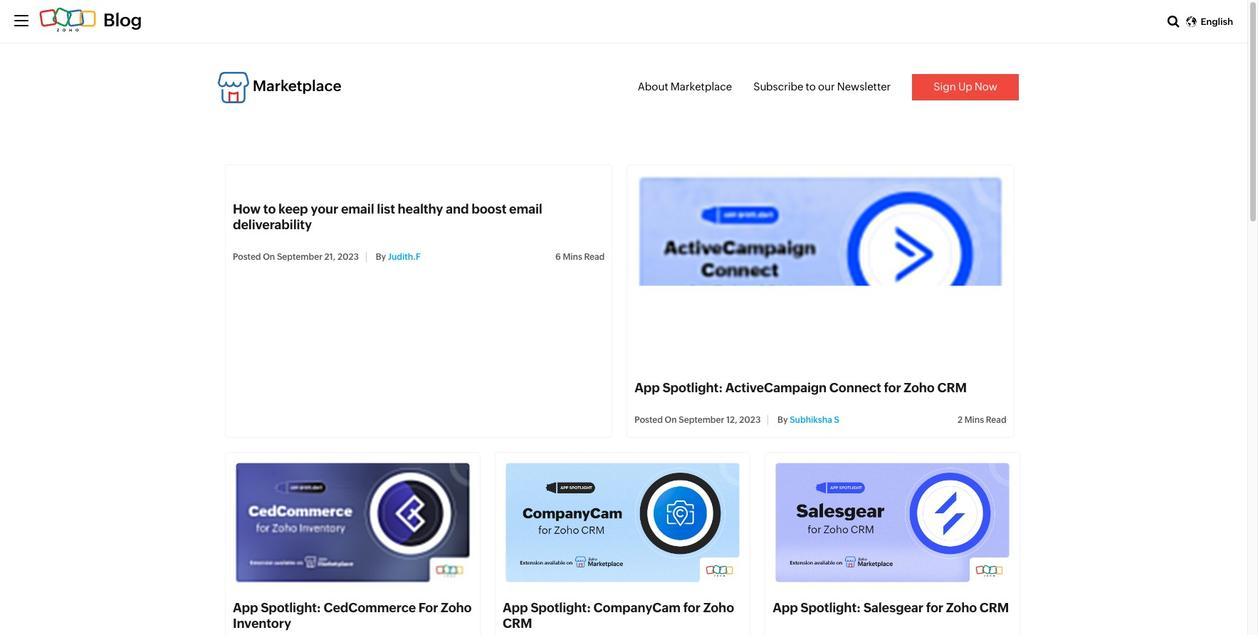 Task type: vqa. For each thing, say whether or not it's contained in the screenshot.
Evernote inside COPY NEW EVERNOTE NOTES TO ZOHO WRITER USE THIS ZAP
no



Task type: locate. For each thing, give the bounding box(es) containing it.
to
[[806, 80, 816, 93], [263, 201, 276, 216]]

about marketplace
[[638, 80, 732, 93]]

app for app spotlight: cedcommerce for zoho inventory
[[233, 600, 258, 615]]

on for spotlight:
[[665, 416, 677, 426]]

0 horizontal spatial email
[[341, 201, 374, 216]]

0 horizontal spatial 2023
[[338, 252, 359, 262]]

posted
[[233, 252, 261, 262], [635, 416, 663, 426]]

1 horizontal spatial to
[[806, 80, 816, 93]]

app
[[635, 381, 660, 396], [233, 600, 258, 615], [503, 600, 528, 615], [773, 600, 798, 615]]

1 vertical spatial mins
[[965, 416, 984, 426]]

1 vertical spatial on
[[665, 416, 677, 426]]

1 vertical spatial crm
[[980, 600, 1009, 615]]

about marketplace link
[[638, 80, 732, 93]]

0 vertical spatial posted
[[233, 252, 261, 262]]

mins
[[563, 252, 582, 262], [965, 416, 984, 426]]

1 email from the left
[[341, 201, 374, 216]]

september left 21,
[[277, 252, 323, 262]]

spotlight: inside app spotlight: companycam for zoho crm
[[531, 600, 591, 615]]

september
[[277, 252, 323, 262], [679, 416, 725, 426]]

1 vertical spatial 2023
[[740, 416, 761, 426]]

2 vertical spatial crm
[[503, 616, 532, 631]]

september for activecampaign
[[679, 416, 725, 426]]

by left subhiksha
[[778, 416, 788, 426]]

0 horizontal spatial posted
[[233, 252, 261, 262]]

read for app spotlight: activecampaign connect for zoho crm
[[986, 416, 1007, 426]]

email left list on the top left of the page
[[341, 201, 374, 216]]

read right '2'
[[986, 416, 1007, 426]]

0 vertical spatial mins
[[563, 252, 582, 262]]

email
[[341, 201, 374, 216], [509, 201, 542, 216]]

2023 right 21,
[[338, 252, 359, 262]]

zoho inside app spotlight: cedcommerce for zoho inventory
[[441, 600, 472, 615]]

app spotlight: cedcommerce for zoho inventory link
[[233, 600, 472, 631]]

for for app spotlight: companycam for zoho crm
[[683, 600, 701, 615]]

2023
[[338, 252, 359, 262], [740, 416, 761, 426]]

for right companycam
[[683, 600, 701, 615]]

1 vertical spatial by
[[778, 416, 788, 426]]

1 horizontal spatial posted
[[635, 416, 663, 426]]

subscribe to our newsletter
[[754, 80, 891, 93]]

on down deliverability
[[263, 252, 275, 262]]

subscribe
[[754, 80, 804, 93]]

how
[[233, 201, 261, 216]]

spotlight: for cedcommerce
[[261, 600, 321, 615]]

crm
[[938, 381, 967, 396], [980, 600, 1009, 615], [503, 616, 532, 631]]

for right salesgear
[[926, 600, 944, 615]]

2 horizontal spatial for
[[926, 600, 944, 615]]

cedcommerce
[[324, 600, 416, 615]]

posted on september 12, 2023
[[635, 416, 761, 426]]

app inside app spotlight: companycam for zoho crm
[[503, 600, 528, 615]]

mins right 6
[[563, 252, 582, 262]]

1 horizontal spatial by
[[778, 416, 788, 426]]

marketplace inside marketplace "link"
[[253, 78, 342, 95]]

about
[[638, 80, 669, 93]]

0 horizontal spatial marketplace
[[253, 78, 342, 95]]

our
[[818, 80, 835, 93]]

spotlight: inside app spotlight: cedcommerce for zoho inventory
[[261, 600, 321, 615]]

zoho inside app spotlight: companycam for zoho crm
[[703, 600, 734, 615]]

app spotlight: salesgear for zoho crm
[[773, 600, 1009, 615]]

read right 6
[[584, 252, 605, 262]]

1 vertical spatial posted
[[635, 416, 663, 426]]

blog banner
[[0, 0, 1248, 43]]

how to keep your email list healthy and boost email deliverability
[[233, 201, 542, 232]]

read for how to keep your email list healthy and boost email deliverability
[[584, 252, 605, 262]]

1 horizontal spatial crm
[[938, 381, 967, 396]]

0 horizontal spatial crm
[[503, 616, 532, 631]]

0 horizontal spatial for
[[683, 600, 701, 615]]

by
[[376, 252, 386, 262], [778, 416, 788, 426]]

1 horizontal spatial 2023
[[740, 416, 761, 426]]

0 vertical spatial 2023
[[338, 252, 359, 262]]

app spotlight: activecampaign connect for zoho crm link
[[635, 381, 967, 396]]

0 horizontal spatial to
[[263, 201, 276, 216]]

0 vertical spatial to
[[806, 80, 816, 93]]

1 horizontal spatial mins
[[965, 416, 984, 426]]

to left the our
[[806, 80, 816, 93]]

to inside the how to keep your email list healthy and boost email deliverability
[[263, 201, 276, 216]]

judith.f link
[[388, 252, 421, 262]]

to up deliverability
[[263, 201, 276, 216]]

newsletter
[[837, 80, 891, 93]]

blog
[[103, 10, 142, 30]]

0 horizontal spatial read
[[584, 252, 605, 262]]

email right boost
[[509, 201, 542, 216]]

by left judith.f link
[[376, 252, 386, 262]]

1 vertical spatial read
[[986, 416, 1007, 426]]

12,
[[726, 416, 738, 426]]

by subhiksha s
[[776, 416, 840, 426]]

spotlight:
[[663, 381, 723, 396], [261, 600, 321, 615], [531, 600, 591, 615], [801, 600, 861, 615]]

app for app spotlight: salesgear for zoho crm
[[773, 600, 798, 615]]

for inside app spotlight: companycam for zoho crm
[[683, 600, 701, 615]]

1 horizontal spatial on
[[665, 416, 677, 426]]

now
[[975, 80, 998, 93]]

0 vertical spatial september
[[277, 252, 323, 262]]

1 horizontal spatial marketplace
[[671, 80, 732, 93]]

subscribe to our newsletter link
[[754, 80, 891, 93]]

0 vertical spatial crm
[[938, 381, 967, 396]]

on
[[263, 252, 275, 262], [665, 416, 677, 426]]

0 horizontal spatial by
[[376, 252, 386, 262]]

0 horizontal spatial on
[[263, 252, 275, 262]]

2023 right 12,
[[740, 416, 761, 426]]

0 vertical spatial by
[[376, 252, 386, 262]]

to for how
[[263, 201, 276, 216]]

zoho for app spotlight: salesgear for zoho crm
[[946, 600, 977, 615]]

1 horizontal spatial email
[[509, 201, 542, 216]]

1 horizontal spatial read
[[986, 416, 1007, 426]]

marketplace
[[253, 78, 342, 95], [671, 80, 732, 93]]

read
[[584, 252, 605, 262], [986, 416, 1007, 426]]

app spotlight: cedcommerce for zoho inventory image
[[233, 460, 473, 586]]

mins for app spotlight: activecampaign connect for zoho crm
[[965, 416, 984, 426]]

1 horizontal spatial for
[[884, 381, 901, 396]]

sign
[[934, 80, 956, 93]]

companycam
[[594, 600, 681, 615]]

2 horizontal spatial crm
[[980, 600, 1009, 615]]

1 vertical spatial september
[[679, 416, 725, 426]]

2 email from the left
[[509, 201, 542, 216]]

1 horizontal spatial september
[[679, 416, 725, 426]]

for for app spotlight: salesgear for zoho crm
[[926, 600, 944, 615]]

0 vertical spatial on
[[263, 252, 275, 262]]

for right connect
[[884, 381, 901, 396]]

for
[[884, 381, 901, 396], [683, 600, 701, 615], [926, 600, 944, 615]]

crm inside app spotlight: companycam for zoho crm
[[503, 616, 532, 631]]

0 vertical spatial read
[[584, 252, 605, 262]]

6
[[556, 252, 561, 262]]

0 horizontal spatial september
[[277, 252, 323, 262]]

activecampaign
[[726, 381, 827, 396]]

zoho
[[904, 381, 935, 396], [441, 600, 472, 615], [703, 600, 734, 615], [946, 600, 977, 615]]

mins right '2'
[[965, 416, 984, 426]]

mins for how to keep your email list healthy and boost email deliverability
[[563, 252, 582, 262]]

app inside app spotlight: cedcommerce for zoho inventory
[[233, 600, 258, 615]]

0 horizontal spatial mins
[[563, 252, 582, 262]]

s
[[834, 416, 840, 426]]

september left 12,
[[679, 416, 725, 426]]

1 vertical spatial to
[[263, 201, 276, 216]]

on left 12,
[[665, 416, 677, 426]]

2023 for activecampaign
[[740, 416, 761, 426]]



Task type: describe. For each thing, give the bounding box(es) containing it.
by judith.f
[[374, 252, 421, 262]]

and
[[446, 201, 469, 216]]

crm for app spotlight: salesgear for zoho crm
[[980, 600, 1009, 615]]

spotlight: for companycam
[[531, 600, 591, 615]]

app spotlight: cedcommerce for zoho inventory
[[233, 600, 472, 631]]

search image
[[1168, 15, 1180, 28]]

posted for how to keep your email list healthy and boost email deliverability
[[233, 252, 261, 262]]

spotlight: for activecampaign
[[663, 381, 723, 396]]

subhiksha s link
[[790, 416, 840, 426]]

deliverability
[[233, 217, 312, 232]]

marketplace link
[[218, 72, 342, 103]]

judith.f
[[388, 252, 421, 262]]

app for app spotlight: activecampaign connect for zoho crm
[[635, 381, 660, 396]]

app spotlight: activecampaign connect for zoho crm image
[[635, 172, 1007, 366]]

app spotlight: salesgear for zoho crm image
[[773, 460, 1013, 586]]

salesgear
[[864, 600, 924, 615]]

september for keep
[[277, 252, 323, 262]]

app spotlight: salesgear for zoho crm link
[[773, 600, 1009, 615]]

zoho for app spotlight: companycam for zoho crm
[[703, 600, 734, 615]]

english
[[1201, 16, 1234, 27]]

app spotlight: companycam for zoho crm link
[[503, 600, 734, 631]]

2023 for keep
[[338, 252, 359, 262]]

sign up now
[[934, 80, 998, 93]]

posted on september 21, 2023
[[233, 252, 359, 262]]

connect
[[830, 381, 881, 396]]

to for subscribe
[[806, 80, 816, 93]]

posted for app spotlight: activecampaign connect for zoho crm
[[635, 416, 663, 426]]

app spotlight: companycam for zoho crm
[[503, 600, 734, 631]]

spotlight: for salesgear
[[801, 600, 861, 615]]

by for connect
[[778, 416, 788, 426]]

your
[[311, 201, 338, 216]]

on for to
[[263, 252, 275, 262]]

healthy
[[398, 201, 443, 216]]

2
[[958, 416, 963, 426]]

by for your
[[376, 252, 386, 262]]

app spotlight: companycam for zoho crm image
[[503, 460, 743, 586]]

app for app spotlight: companycam for zoho crm
[[503, 600, 528, 615]]

up
[[959, 80, 973, 93]]

blog link
[[39, 10, 142, 30]]

how to keep your email list healthy and boost email deliverability link
[[233, 201, 542, 232]]

for
[[419, 600, 438, 615]]

21,
[[324, 252, 336, 262]]

6 mins read
[[556, 252, 605, 262]]

2 mins read
[[958, 416, 1007, 426]]

subhiksha
[[790, 416, 832, 426]]

crm for app spotlight: companycam for zoho crm
[[503, 616, 532, 631]]

zoho for app spotlight: cedcommerce for zoho inventory
[[441, 600, 472, 615]]

inventory
[[233, 616, 291, 631]]

app spotlight: activecampaign connect for zoho crm
[[635, 381, 967, 396]]

list
[[377, 201, 395, 216]]

sign up now link
[[912, 74, 1019, 100]]

keep
[[279, 201, 308, 216]]

boost
[[472, 201, 507, 216]]



